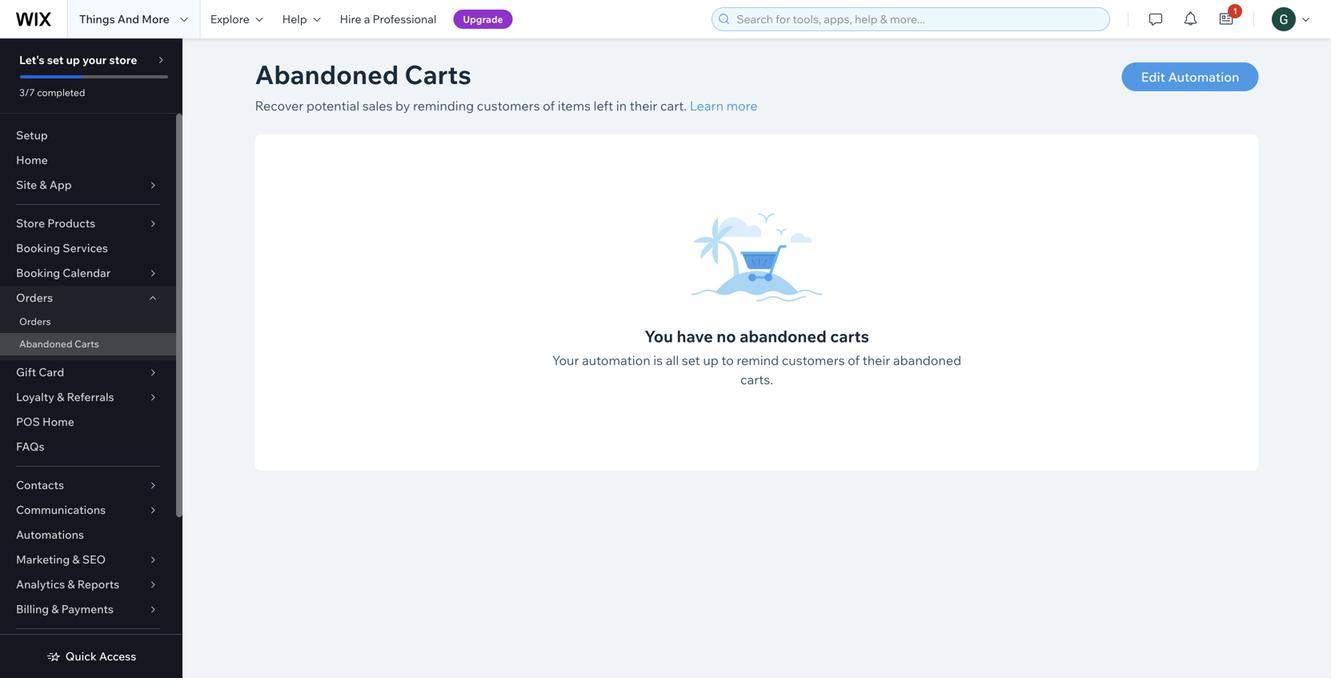 Task type: describe. For each thing, give the bounding box(es) containing it.
of inside you have no abandoned carts your automation is all set up to remind customers of their abandoned carts.
[[848, 352, 860, 368]]

upgrade button
[[453, 10, 513, 29]]

site
[[16, 178, 37, 192]]

learn more link
[[690, 98, 758, 114]]

& for loyalty
[[57, 390, 64, 404]]

communications
[[16, 503, 106, 517]]

orders button
[[0, 286, 176, 311]]

3/7
[[19, 86, 35, 98]]

3/7 completed
[[19, 86, 85, 98]]

billing & payments
[[16, 602, 114, 616]]

loyalty & referrals
[[16, 390, 114, 404]]

pos
[[16, 415, 40, 429]]

loyalty
[[16, 390, 54, 404]]

explore
[[210, 12, 249, 26]]

remind
[[737, 352, 779, 368]]

things and more
[[79, 12, 169, 26]]

by
[[396, 98, 410, 114]]

you
[[645, 326, 673, 346]]

edit automation button
[[1122, 62, 1259, 91]]

automation
[[1168, 69, 1240, 85]]

referrals
[[67, 390, 114, 404]]

let's set up your store
[[19, 53, 137, 67]]

to
[[722, 352, 734, 368]]

orders for orders "link"
[[19, 315, 51, 327]]

quick access
[[65, 649, 136, 663]]

booking for booking calendar
[[16, 266, 60, 280]]

potential
[[307, 98, 360, 114]]

orders link
[[0, 311, 176, 333]]

set inside you have no abandoned carts your automation is all set up to remind customers of their abandoned carts.
[[682, 352, 700, 368]]

upgrade
[[463, 13, 503, 25]]

sidebar element
[[0, 38, 183, 678]]

customers inside "abandoned carts recover potential sales by reminding customers of items left in their cart. learn more"
[[477, 98, 540, 114]]

have
[[677, 326, 713, 346]]

pos home
[[16, 415, 74, 429]]

hire
[[340, 12, 362, 26]]

carts
[[830, 326, 869, 346]]

faqs
[[16, 439, 44, 454]]

app
[[49, 178, 72, 192]]

analytics
[[16, 577, 65, 591]]

reports
[[77, 577, 119, 591]]

you have no abandoned carts your automation is all set up to remind customers of their abandoned carts.
[[552, 326, 962, 387]]

up inside sidebar element
[[66, 53, 80, 67]]

automations
[[16, 528, 84, 542]]

hire a professional
[[340, 12, 437, 26]]

store
[[16, 216, 45, 230]]

their inside you have no abandoned carts your automation is all set up to remind customers of their abandoned carts.
[[863, 352, 890, 368]]

gift
[[16, 365, 36, 379]]

set inside sidebar element
[[47, 53, 64, 67]]

all
[[666, 352, 679, 368]]

gift card
[[16, 365, 64, 379]]

no
[[717, 326, 736, 346]]

loyalty & referrals button
[[0, 385, 176, 410]]

card
[[39, 365, 64, 379]]

pos home link
[[0, 410, 176, 435]]

carts for abandoned carts
[[75, 338, 99, 350]]

contacts
[[16, 478, 64, 492]]

& for site
[[40, 178, 47, 192]]

store
[[109, 53, 137, 67]]

marketing & seo
[[16, 552, 106, 566]]

billing & payments button
[[0, 597, 176, 622]]

your
[[552, 352, 579, 368]]

items
[[558, 98, 591, 114]]

quick access button
[[46, 649, 136, 664]]

orders for orders dropdown button
[[16, 291, 53, 305]]

abandoned carts
[[19, 338, 99, 350]]

access
[[99, 649, 136, 663]]

payments
[[61, 602, 114, 616]]

help button
[[273, 0, 330, 38]]

store products button
[[0, 211, 176, 236]]

contacts button
[[0, 473, 176, 498]]

is
[[653, 352, 663, 368]]

automation
[[582, 352, 651, 368]]

Search for tools, apps, help & more... field
[[732, 8, 1105, 30]]



Task type: vqa. For each thing, say whether or not it's contained in the screenshot.
ASSIGNED related to Assigned
no



Task type: locate. For each thing, give the bounding box(es) containing it.
set right all
[[682, 352, 700, 368]]

& left seo
[[72, 552, 80, 566]]

calendar
[[63, 266, 111, 280]]

setup
[[16, 128, 48, 142]]

abandoned
[[255, 58, 399, 90], [19, 338, 72, 350]]

abandoned carts link
[[0, 333, 176, 355]]

& inside analytics & reports dropdown button
[[68, 577, 75, 591]]

analytics & reports
[[16, 577, 119, 591]]

abandoned inside sidebar element
[[19, 338, 72, 350]]

booking services link
[[0, 236, 176, 261]]

booking calendar
[[16, 266, 111, 280]]

carts
[[405, 58, 471, 90], [75, 338, 99, 350]]

carts inside sidebar element
[[75, 338, 99, 350]]

0 vertical spatial abandoned
[[255, 58, 399, 90]]

0 horizontal spatial of
[[543, 98, 555, 114]]

their
[[630, 98, 658, 114], [863, 352, 890, 368]]

booking services
[[16, 241, 108, 255]]

left
[[594, 98, 613, 114]]

& up billing & payments
[[68, 577, 75, 591]]

1 button
[[1209, 0, 1244, 38]]

gift card button
[[0, 360, 176, 385]]

booking down store
[[16, 241, 60, 255]]

1 horizontal spatial set
[[682, 352, 700, 368]]

1 vertical spatial customers
[[782, 352, 845, 368]]

& inside billing & payments dropdown button
[[51, 602, 59, 616]]

up inside you have no abandoned carts your automation is all set up to remind customers of their abandoned carts.
[[703, 352, 719, 368]]

cart.
[[660, 98, 687, 114]]

of left "items"
[[543, 98, 555, 114]]

0 vertical spatial of
[[543, 98, 555, 114]]

carts down orders "link"
[[75, 338, 99, 350]]

marketing
[[16, 552, 70, 566]]

orders down booking calendar
[[16, 291, 53, 305]]

in
[[616, 98, 627, 114]]

1 horizontal spatial carts
[[405, 58, 471, 90]]

setup link
[[0, 123, 176, 148]]

site & app
[[16, 178, 72, 192]]

carts up reminding
[[405, 58, 471, 90]]

products
[[47, 216, 95, 230]]

1 vertical spatial of
[[848, 352, 860, 368]]

professional
[[373, 12, 437, 26]]

set
[[47, 53, 64, 67], [682, 352, 700, 368]]

booking calendar button
[[0, 261, 176, 286]]

analytics & reports button
[[0, 572, 176, 597]]

up
[[66, 53, 80, 67], [703, 352, 719, 368]]

abandoned up card
[[19, 338, 72, 350]]

1 booking from the top
[[16, 241, 60, 255]]

let's
[[19, 53, 44, 67]]

abandoned for abandoned carts
[[19, 338, 72, 350]]

1 vertical spatial carts
[[75, 338, 99, 350]]

up left your
[[66, 53, 80, 67]]

0 horizontal spatial carts
[[75, 338, 99, 350]]

0 vertical spatial set
[[47, 53, 64, 67]]

automations link
[[0, 523, 176, 548]]

billing
[[16, 602, 49, 616]]

hire a professional link
[[330, 0, 446, 38]]

1 horizontal spatial their
[[863, 352, 890, 368]]

0 horizontal spatial set
[[47, 53, 64, 67]]

0 vertical spatial home
[[16, 153, 48, 167]]

marketing & seo button
[[0, 548, 176, 572]]

home down 'loyalty & referrals'
[[42, 415, 74, 429]]

1 horizontal spatial abandoned
[[255, 58, 399, 90]]

things
[[79, 12, 115, 26]]

abandoned carts recover potential sales by reminding customers of items left in their cart. learn more
[[255, 58, 758, 114]]

of
[[543, 98, 555, 114], [848, 352, 860, 368]]

abandoned for abandoned carts recover potential sales by reminding customers of items left in their cart. learn more
[[255, 58, 399, 90]]

&
[[40, 178, 47, 192], [57, 390, 64, 404], [72, 552, 80, 566], [68, 577, 75, 591], [51, 602, 59, 616]]

& inside marketing & seo dropdown button
[[72, 552, 80, 566]]

communications button
[[0, 498, 176, 523]]

0 horizontal spatial their
[[630, 98, 658, 114]]

carts.
[[740, 371, 773, 387]]

site & app button
[[0, 173, 176, 198]]

orders up abandoned carts
[[19, 315, 51, 327]]

0 vertical spatial up
[[66, 53, 80, 67]]

and
[[117, 12, 139, 26]]

0 vertical spatial booking
[[16, 241, 60, 255]]

1 vertical spatial their
[[863, 352, 890, 368]]

1 horizontal spatial of
[[848, 352, 860, 368]]

& right loyalty
[[57, 390, 64, 404]]

1 vertical spatial set
[[682, 352, 700, 368]]

& for analytics
[[68, 577, 75, 591]]

& right "billing"
[[51, 602, 59, 616]]

services
[[63, 241, 108, 255]]

1 horizontal spatial abandoned
[[893, 352, 962, 368]]

abandoned inside "abandoned carts recover potential sales by reminding customers of items left in their cart. learn more"
[[255, 58, 399, 90]]

of inside "abandoned carts recover potential sales by reminding customers of items left in their cart. learn more"
[[543, 98, 555, 114]]

booking inside dropdown button
[[16, 266, 60, 280]]

store products
[[16, 216, 95, 230]]

1 horizontal spatial customers
[[782, 352, 845, 368]]

recover
[[255, 98, 304, 114]]

customers
[[477, 98, 540, 114], [782, 352, 845, 368]]

orders inside dropdown button
[[16, 291, 53, 305]]

their inside "abandoned carts recover potential sales by reminding customers of items left in their cart. learn more"
[[630, 98, 658, 114]]

0 vertical spatial carts
[[405, 58, 471, 90]]

reminding
[[413, 98, 474, 114]]

0 horizontal spatial customers
[[477, 98, 540, 114]]

& inside site & app dropdown button
[[40, 178, 47, 192]]

set right let's
[[47, 53, 64, 67]]

their right in
[[630, 98, 658, 114]]

0 horizontal spatial abandoned
[[19, 338, 72, 350]]

orders inside "link"
[[19, 315, 51, 327]]

carts for abandoned carts recover potential sales by reminding customers of items left in their cart. learn more
[[405, 58, 471, 90]]

your
[[82, 53, 107, 67]]

booking for booking services
[[16, 241, 60, 255]]

a
[[364, 12, 370, 26]]

seo
[[82, 552, 106, 566]]

faqs link
[[0, 435, 176, 460]]

abandoned up potential
[[255, 58, 399, 90]]

customers inside you have no abandoned carts your automation is all set up to remind customers of their abandoned carts.
[[782, 352, 845, 368]]

quick
[[65, 649, 97, 663]]

1 vertical spatial abandoned
[[893, 352, 962, 368]]

of down carts
[[848, 352, 860, 368]]

edit
[[1141, 69, 1165, 85]]

& inside loyalty & referrals dropdown button
[[57, 390, 64, 404]]

booking
[[16, 241, 60, 255], [16, 266, 60, 280]]

customers down carts
[[782, 352, 845, 368]]

2 booking from the top
[[16, 266, 60, 280]]

& for billing
[[51, 602, 59, 616]]

sales
[[363, 98, 393, 114]]

their down carts
[[863, 352, 890, 368]]

0 horizontal spatial up
[[66, 53, 80, 67]]

1 horizontal spatial up
[[703, 352, 719, 368]]

home down setup
[[16, 153, 48, 167]]

1 vertical spatial up
[[703, 352, 719, 368]]

more
[[727, 98, 758, 114]]

1
[[1233, 6, 1237, 16]]

more
[[142, 12, 169, 26]]

1 vertical spatial home
[[42, 415, 74, 429]]

& for marketing
[[72, 552, 80, 566]]

edit automation
[[1141, 69, 1240, 85]]

0 horizontal spatial abandoned
[[740, 326, 827, 346]]

home
[[16, 153, 48, 167], [42, 415, 74, 429]]

0 vertical spatial customers
[[477, 98, 540, 114]]

0 vertical spatial abandoned
[[740, 326, 827, 346]]

0 vertical spatial their
[[630, 98, 658, 114]]

1 vertical spatial orders
[[19, 315, 51, 327]]

1 vertical spatial abandoned
[[19, 338, 72, 350]]

completed
[[37, 86, 85, 98]]

customers right reminding
[[477, 98, 540, 114]]

learn
[[690, 98, 724, 114]]

booking down booking services
[[16, 266, 60, 280]]

& right site
[[40, 178, 47, 192]]

carts inside "abandoned carts recover potential sales by reminding customers of items left in their cart. learn more"
[[405, 58, 471, 90]]

help
[[282, 12, 307, 26]]

1 vertical spatial booking
[[16, 266, 60, 280]]

orders
[[16, 291, 53, 305], [19, 315, 51, 327]]

0 vertical spatial orders
[[16, 291, 53, 305]]

up left to
[[703, 352, 719, 368]]



